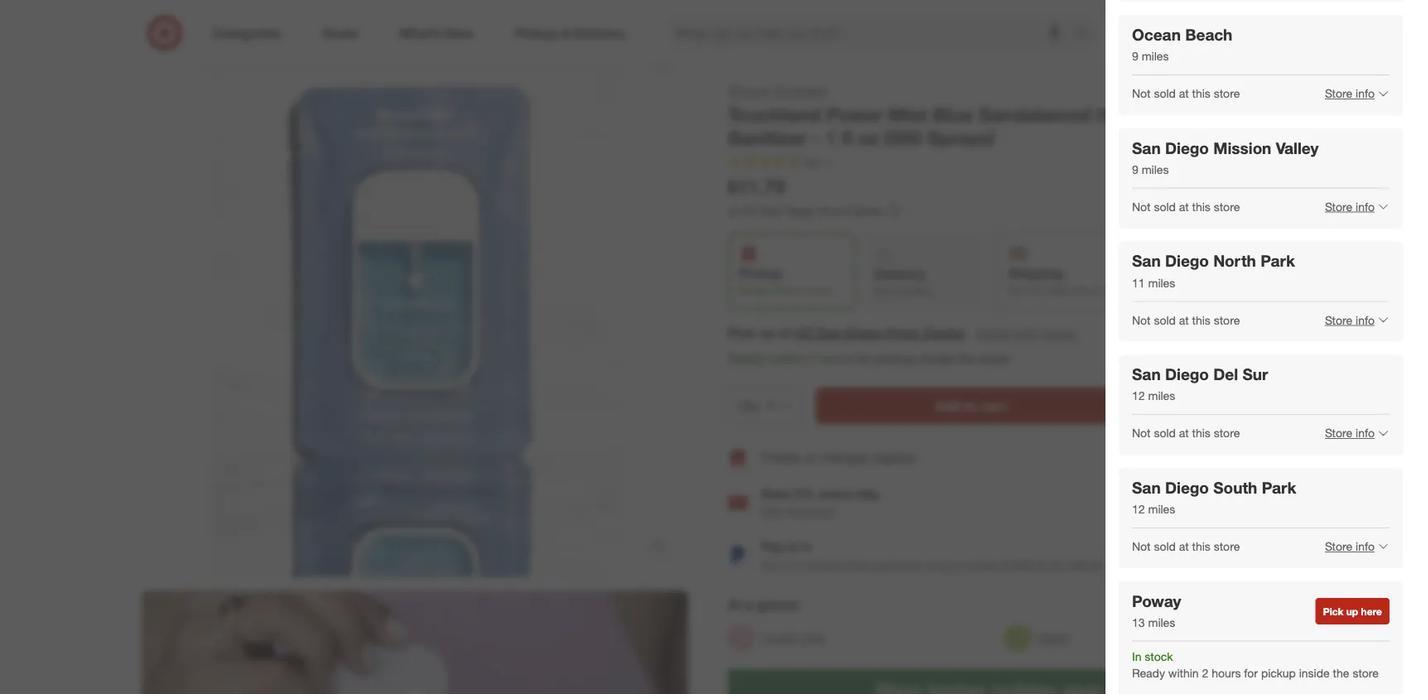 Task type: describe. For each thing, give the bounding box(es) containing it.
oz
[[858, 127, 880, 150]]

this for north
[[1193, 313, 1211, 327]]

vegan
[[1038, 631, 1070, 645]]

park for san diego north park
[[1261, 252, 1296, 271]]

not for san diego north park
[[1132, 313, 1151, 327]]

sign in button
[[1226, 444, 1275, 471]]

at down $11.79
[[728, 203, 738, 218]]

shop
[[728, 84, 756, 98]]

sandalwood
[[979, 103, 1091, 126]]

store for san diego del sur
[[1325, 426, 1353, 441]]

1 vertical spatial hours
[[819, 350, 853, 366]]

within inside the in stock ready within 2 hours for pickup inside the store
[[1169, 666, 1199, 680]]

at
[[728, 597, 742, 613]]

pick for pick up here
[[1324, 605, 1344, 617]]

store info button for san diego north park
[[1315, 302, 1390, 338]]

1 horizontal spatial uc
[[795, 325, 814, 341]]

hours inside pickup ready within 2 hours
[[807, 284, 832, 297]]

sold for san diego south park
[[1154, 539, 1176, 554]]

shipping get it by wed, nov 22
[[1009, 265, 1105, 297]]

diego for san diego mission valley
[[1166, 138, 1210, 157]]

hand
[[1190, 103, 1238, 126]]

this for mission
[[1193, 199, 1211, 214]]

poway 13 miles
[[1132, 591, 1182, 630]]

sold for san diego north park
[[1154, 313, 1176, 327]]

store info button for san diego mission valley
[[1315, 189, 1390, 225]]

it
[[1027, 284, 1033, 297]]

other
[[1013, 326, 1040, 340]]

0 horizontal spatial a
[[745, 597, 753, 613]]

sold for san diego del sur
[[1154, 426, 1176, 441]]

diego for san diego south park
[[1166, 478, 1210, 497]]

miles for san diego south park
[[1149, 502, 1176, 517]]

not sold at this store for del
[[1132, 426, 1241, 441]]

not sold at this store for north
[[1132, 313, 1241, 327]]

consultant
[[1322, 654, 1391, 670]]

payments
[[872, 558, 923, 573]]

fl
[[842, 127, 853, 150]]

free
[[802, 631, 825, 645]]

add
[[936, 398, 961, 414]]

all
[[759, 84, 770, 98]]

pickup ready within 2 hours
[[739, 265, 832, 297]]

san diego north park 11 miles
[[1132, 252, 1296, 290]]

-
[[813, 127, 821, 150]]

store for san diego mission valley
[[1214, 199, 1241, 214]]

12 for san diego del sur
[[1132, 389, 1145, 403]]

not inside delivery not available
[[875, 285, 891, 298]]

$30.00-
[[1013, 558, 1053, 573]]

check
[[977, 326, 1010, 340]]

diego for san diego del sur
[[1166, 365, 1210, 384]]

mist
[[889, 103, 928, 126]]

info for san diego mission valley
[[1356, 199, 1375, 214]]

stock
[[1145, 649, 1174, 664]]

sign
[[1237, 451, 1257, 464]]

miles for san diego north park
[[1149, 275, 1176, 290]]

sign in
[[1237, 451, 1268, 464]]

san for san diego mission valley
[[1132, 138, 1161, 157]]

hydrating
[[1097, 103, 1185, 126]]

ready inside the in stock ready within 2 hours for pickup inside the store
[[1132, 666, 1166, 680]]

not for san diego mission valley
[[1132, 199, 1151, 214]]

store for san diego north park
[[1325, 313, 1353, 327]]

within inside pickup ready within 2 hours
[[770, 284, 796, 297]]

this for south
[[1193, 539, 1211, 554]]

search
[[1067, 27, 1107, 43]]

to
[[964, 398, 977, 414]]

registry
[[872, 449, 916, 465]]

13
[[1132, 615, 1145, 630]]

sur
[[1243, 365, 1269, 384]]

check other stores
[[977, 326, 1076, 340]]

san diego mission valley 9 miles
[[1132, 138, 1319, 177]]

store inside the in stock ready within 2 hours for pickup inside the store
[[1353, 666, 1379, 680]]

store info for san diego del sur
[[1325, 426, 1375, 441]]

shop all touchland touchland power mist blue sandalwood hydrating hand sanitizer - 1 fl oz (500 sprays)
[[728, 84, 1238, 150]]

store for san diego south park
[[1325, 539, 1353, 554]]

diego up ready within 2 hours for pickup inside the store
[[846, 325, 883, 341]]

11
[[1132, 275, 1145, 290]]

store info button for san diego south park
[[1315, 529, 1390, 565]]

in stock ready within 2 hours for pickup inside the store
[[1132, 649, 1379, 680]]

0 vertical spatial price
[[818, 203, 845, 218]]

check other stores button
[[976, 324, 1076, 342]]

sold for ocean beach
[[1154, 86, 1176, 101]]

at uc san diego price center
[[728, 203, 883, 218]]

poway
[[1132, 591, 1182, 611]]

0 vertical spatial inside
[[919, 350, 954, 366]]

pickup
[[739, 265, 782, 281]]

9 inside 'ocean beach 9 miles'
[[1132, 49, 1139, 63]]

inside inside the in stock ready within 2 hours for pickup inside the store
[[1300, 666, 1330, 680]]

save
[[761, 486, 792, 502]]

san for san diego north park
[[1132, 252, 1161, 271]]

interest-
[[806, 558, 849, 573]]

power
[[827, 103, 883, 126]]

san diego south park 12 miles
[[1132, 478, 1297, 517]]

delivery not available
[[875, 266, 932, 298]]

create or manage registry
[[761, 449, 916, 465]]

diego for san diego north park
[[1166, 252, 1210, 271]]

beauty
[[1274, 654, 1318, 670]]

store for ocean beach
[[1325, 86, 1353, 101]]

or
[[805, 449, 817, 465]]

dialog containing ocean beach
[[1106, 0, 1417, 694]]

store info for san diego north park
[[1325, 313, 1375, 327]]

chat
[[1198, 654, 1228, 670]]

manage
[[820, 449, 868, 465]]

of
[[1000, 558, 1010, 573]]

store info button for san diego del sur
[[1315, 415, 1390, 452]]

in for sign
[[1260, 451, 1268, 464]]

0 horizontal spatial the
[[958, 350, 977, 366]]

not sold at this store for 9
[[1132, 86, 1241, 101]]

up for here
[[1347, 605, 1359, 617]]

stores
[[1044, 326, 1076, 340]]

san diego del sur 12 miles
[[1132, 365, 1269, 403]]

here
[[1362, 605, 1383, 617]]

store for san diego north park
[[1214, 313, 1241, 327]]

search button
[[1067, 15, 1107, 55]]

pick up here
[[1324, 605, 1383, 617]]

wed,
[[1049, 284, 1071, 297]]

the inside the in stock ready within 2 hours for pickup inside the store
[[1333, 666, 1350, 680]]

image gallery element
[[142, 31, 688, 694]]

sanitizer
[[728, 127, 807, 150]]

up for at
[[759, 325, 775, 341]]

0 vertical spatial touchland
[[774, 84, 827, 98]]

delivery
[[875, 266, 926, 282]]

in for pay
[[788, 539, 799, 555]]

uc san diego price center button
[[795, 323, 966, 342]]

93
[[806, 155, 819, 169]]

12 for san diego south park
[[1132, 502, 1145, 517]]

save 5% every day with redcard
[[761, 486, 880, 520]]

pay in 4 pay in 4 interest-free payments on purchases of $30.00-$1,500.00
[[761, 539, 1103, 573]]



Task type: vqa. For each thing, say whether or not it's contained in the screenshot.
same day delivery
no



Task type: locate. For each thing, give the bounding box(es) containing it.
1 vertical spatial pick
[[1324, 605, 1344, 617]]

blue
[[933, 103, 974, 126]]

0 horizontal spatial price
[[818, 203, 845, 218]]

this down "san diego mission valley 9 miles"
[[1193, 199, 1211, 214]]

at down "san diego mission valley 9 miles"
[[1179, 199, 1189, 214]]

4 sold from the top
[[1154, 426, 1176, 441]]

not for san diego del sur
[[1132, 426, 1151, 441]]

pick for pick up at uc san diego price center
[[728, 325, 756, 341]]

1 info from the top
[[1356, 86, 1375, 101]]

san inside san diego north park 11 miles
[[1132, 252, 1161, 271]]

diego inside san diego north park 11 miles
[[1166, 252, 1210, 271]]

diego inside san diego south park 12 miles
[[1166, 478, 1210, 497]]

cruelty free button
[[728, 620, 825, 656]]

info for ocean beach
[[1356, 86, 1375, 101]]

1 12 from the top
[[1132, 389, 1145, 403]]

0 vertical spatial 2
[[799, 284, 805, 297]]

4 this from the top
[[1193, 426, 1211, 441]]

pick left here
[[1324, 605, 1344, 617]]

not sold at this store down san diego north park 11 miles
[[1132, 313, 1241, 327]]

ocean
[[1132, 25, 1181, 44]]

free
[[849, 558, 869, 573]]

1 horizontal spatial up
[[1347, 605, 1359, 617]]

create
[[761, 449, 801, 465]]

0 horizontal spatial pick
[[728, 325, 756, 341]]

3 sold from the top
[[1154, 313, 1176, 327]]

not sold at this store for south
[[1132, 539, 1241, 554]]

1 vertical spatial price
[[887, 325, 919, 341]]

vegan button
[[1005, 620, 1070, 656]]

1 vertical spatial the
[[1333, 666, 1350, 680]]

pick up here button
[[1316, 598, 1390, 625]]

2 vertical spatial hours
[[1212, 666, 1241, 680]]

san
[[1132, 138, 1161, 157], [761, 203, 781, 218], [1132, 252, 1161, 271], [818, 325, 842, 341], [1132, 365, 1161, 384], [1132, 478, 1161, 497]]

0 vertical spatial 9
[[1132, 49, 1139, 63]]

not up hydrating
[[1132, 86, 1151, 101]]

store for san diego mission valley
[[1325, 199, 1353, 214]]

not sold at this store down san diego south park 12 miles
[[1132, 539, 1241, 554]]

2 pay from the top
[[761, 558, 781, 573]]

center left check
[[923, 325, 966, 341]]

not sold at this store down san diego del sur 12 miles
[[1132, 426, 1241, 441]]

san inside "san diego mission valley 9 miles"
[[1132, 138, 1161, 157]]

touchland
[[774, 84, 827, 98], [728, 103, 821, 126]]

1 pay from the top
[[761, 539, 784, 555]]

advertisement region
[[728, 670, 1275, 694]]

0 vertical spatial uc
[[741, 203, 758, 218]]

at up hydrating
[[1179, 86, 1189, 101]]

1 vertical spatial pay
[[761, 558, 781, 573]]

not down "delivery"
[[875, 285, 891, 298]]

not down san diego del sur 12 miles
[[1132, 426, 1151, 441]]

93 link
[[728, 154, 836, 173]]

9 down hydrating
[[1132, 162, 1139, 177]]

center up "delivery"
[[848, 203, 883, 218]]

sold
[[1154, 86, 1176, 101], [1154, 199, 1176, 214], [1154, 313, 1176, 327], [1154, 426, 1176, 441], [1154, 539, 1176, 554]]

in right the sign
[[1260, 451, 1268, 464]]

touchland power mist blue sandalwood hydrating hand sanitizer - 1 fl oz (500 sprays), 1 of 14 image
[[142, 31, 688, 577]]

$11.79
[[728, 175, 785, 198]]

pickup down uc san diego price center button
[[876, 350, 916, 366]]

2 sold from the top
[[1154, 199, 1176, 214]]

5%
[[795, 486, 816, 502]]

for down uc san diego price center button
[[856, 350, 872, 366]]

in inside sign in button
[[1260, 451, 1268, 464]]

del
[[1214, 365, 1239, 384]]

0 horizontal spatial 2
[[799, 284, 805, 297]]

in
[[1132, 649, 1142, 664]]

center
[[848, 203, 883, 218], [923, 325, 966, 341]]

beach
[[1186, 25, 1233, 44]]

1 horizontal spatial for
[[1245, 666, 1258, 680]]

2 inside the in stock ready within 2 hours for pickup inside the store
[[1202, 666, 1209, 680]]

not for ocean beach
[[1132, 86, 1151, 101]]

at for ocean beach
[[1179, 86, 1189, 101]]

1 horizontal spatial a
[[1262, 654, 1270, 670]]

store info for ocean beach
[[1325, 86, 1375, 101]]

a inside the chat with a beauty consultant button
[[1262, 654, 1270, 670]]

1 vertical spatial 9
[[1132, 162, 1139, 177]]

info for san diego del sur
[[1356, 426, 1375, 441]]

diego inside "san diego mission valley 9 miles"
[[1166, 138, 1210, 157]]

not sold at this store down "san diego mission valley 9 miles"
[[1132, 199, 1241, 214]]

0 vertical spatial park
[[1261, 252, 1296, 271]]

1 store from the top
[[1325, 86, 1353, 101]]

12 inside san diego south park 12 miles
[[1132, 502, 1145, 517]]

3 not sold at this store from the top
[[1132, 313, 1241, 327]]

park right 'north'
[[1261, 252, 1296, 271]]

0 vertical spatial pick
[[728, 325, 756, 341]]

store down check
[[980, 350, 1010, 366]]

1 vertical spatial 2
[[808, 350, 816, 366]]

ready within 2 hours for pickup inside the store
[[728, 350, 1010, 366]]

pick down pickup
[[728, 325, 756, 341]]

for inside the in stock ready within 2 hours for pickup inside the store
[[1245, 666, 1258, 680]]

this down san diego north park 11 miles
[[1193, 313, 1211, 327]]

2 down pick up at uc san diego price center
[[808, 350, 816, 366]]

1 horizontal spatial the
[[1333, 666, 1350, 680]]

4 store from the top
[[1325, 426, 1353, 441]]

info
[[1356, 86, 1375, 101], [1356, 199, 1375, 214], [1356, 313, 1375, 327], [1356, 426, 1375, 441], [1356, 539, 1375, 554]]

within
[[770, 284, 796, 297], [770, 350, 805, 366], [1169, 666, 1199, 680]]

pick
[[728, 325, 756, 341], [1324, 605, 1344, 617]]

4 info from the top
[[1356, 426, 1375, 441]]

1 vertical spatial pickup
[[1262, 666, 1296, 680]]

diego left del
[[1166, 365, 1210, 384]]

sold down san diego north park 11 miles
[[1154, 313, 1176, 327]]

$1,500.00
[[1052, 558, 1103, 573]]

south
[[1214, 478, 1258, 497]]

1 vertical spatial center
[[923, 325, 966, 341]]

up inside button
[[1347, 605, 1359, 617]]

1 this from the top
[[1193, 86, 1211, 101]]

1 horizontal spatial 2
[[808, 350, 816, 366]]

purchases
[[943, 558, 997, 573]]

redcard
[[788, 505, 834, 520]]

at for san diego del sur
[[1179, 426, 1189, 441]]

2 12 from the top
[[1132, 502, 1145, 517]]

4 not sold at this store from the top
[[1132, 426, 1241, 441]]

0 vertical spatial in
[[1260, 451, 1268, 464]]

2 9 from the top
[[1132, 162, 1139, 177]]

1 horizontal spatial 4
[[803, 539, 810, 555]]

on
[[926, 558, 940, 573]]

at down san diego del sur 12 miles
[[1179, 426, 1189, 441]]

at down pickup ready within 2 hours
[[779, 325, 791, 341]]

at
[[1179, 86, 1189, 101], [1179, 199, 1189, 214], [728, 203, 738, 218], [1179, 313, 1189, 327], [779, 325, 791, 341], [1179, 426, 1189, 441], [1179, 539, 1189, 554]]

1 vertical spatial 4
[[796, 558, 802, 573]]

for right the chat
[[1245, 666, 1258, 680]]

2 horizontal spatial 2
[[1202, 666, 1209, 680]]

within down stock
[[1169, 666, 1199, 680]]

this up hand
[[1193, 86, 1211, 101]]

north
[[1214, 252, 1257, 271]]

a
[[745, 597, 753, 613], [1262, 654, 1270, 670]]

2 not sold at this store from the top
[[1132, 199, 1241, 214]]

every
[[819, 486, 853, 502]]

at down san diego south park 12 miles
[[1179, 539, 1189, 554]]

available
[[893, 285, 932, 298]]

the right beauty
[[1333, 666, 1350, 680]]

1
[[826, 127, 836, 150]]

store down san diego south park 12 miles
[[1214, 539, 1241, 554]]

this down san diego south park 12 miles
[[1193, 539, 1211, 554]]

with
[[761, 505, 784, 520]]

0 horizontal spatial inside
[[919, 350, 954, 366]]

dialog
[[1106, 0, 1417, 694]]

3 info from the top
[[1356, 313, 1375, 327]]

store down here
[[1353, 666, 1379, 680]]

0 vertical spatial pickup
[[876, 350, 916, 366]]

not sold at this store up hand
[[1132, 86, 1241, 101]]

nov
[[1074, 284, 1092, 297]]

at for san diego mission valley
[[1179, 199, 1189, 214]]

1 store info button from the top
[[1315, 75, 1390, 112]]

pay down with
[[761, 539, 784, 555]]

3 store from the top
[[1325, 313, 1353, 327]]

diego inside san diego del sur 12 miles
[[1166, 365, 1210, 384]]

1 vertical spatial touchland
[[728, 103, 821, 126]]

2 store from the top
[[1325, 199, 1353, 214]]

store up the sign
[[1214, 426, 1241, 441]]

info for san diego south park
[[1356, 539, 1375, 554]]

5 sold from the top
[[1154, 539, 1176, 554]]

at for san diego north park
[[1179, 313, 1189, 327]]

store info for san diego mission valley
[[1325, 199, 1375, 214]]

sprays)
[[928, 127, 995, 150]]

pick inside pick up here button
[[1324, 605, 1344, 617]]

not sold at this store for mission
[[1132, 199, 1241, 214]]

2 vertical spatial in
[[784, 558, 793, 573]]

miles inside san diego north park 11 miles
[[1149, 275, 1176, 290]]

within down pick up at uc san diego price center
[[770, 350, 805, 366]]

1 vertical spatial 12
[[1132, 502, 1145, 517]]

5 not sold at this store from the top
[[1132, 539, 1241, 554]]

a right with in the right bottom of the page
[[1262, 654, 1270, 670]]

4 store info button from the top
[[1315, 415, 1390, 452]]

mission
[[1214, 138, 1272, 157]]

pick up at uc san diego price center
[[728, 325, 966, 341]]

touchland right all at the right top
[[774, 84, 827, 98]]

miles inside san diego south park 12 miles
[[1149, 502, 1176, 517]]

miles for san diego del sur
[[1149, 389, 1176, 403]]

0 vertical spatial hours
[[807, 284, 832, 297]]

store for san diego south park
[[1214, 539, 1241, 554]]

a right at
[[745, 597, 753, 613]]

1 store info from the top
[[1325, 86, 1375, 101]]

What can we help you find? suggestions appear below search field
[[666, 15, 1079, 51]]

1 horizontal spatial center
[[923, 325, 966, 341]]

0 horizontal spatial for
[[856, 350, 872, 366]]

in down redcard
[[788, 539, 799, 555]]

miles
[[1142, 49, 1169, 63], [1142, 162, 1169, 177], [1149, 275, 1176, 290], [1149, 389, 1176, 403], [1149, 502, 1176, 517], [1149, 615, 1176, 630]]

1 horizontal spatial pick
[[1324, 605, 1344, 617]]

park inside san diego south park 12 miles
[[1262, 478, 1297, 497]]

4
[[803, 539, 810, 555], [796, 558, 802, 573]]

add to cart
[[936, 398, 1007, 414]]

1 vertical spatial for
[[1245, 666, 1258, 680]]

0 horizontal spatial 4
[[796, 558, 802, 573]]

5 store info from the top
[[1325, 539, 1375, 554]]

not up the 11
[[1132, 199, 1151, 214]]

1 horizontal spatial price
[[887, 325, 919, 341]]

1 9 from the top
[[1132, 49, 1139, 63]]

store for ocean beach
[[1214, 86, 1241, 101]]

1 vertical spatial park
[[1262, 478, 1297, 497]]

1 horizontal spatial pickup
[[1262, 666, 1296, 680]]

9
[[1132, 49, 1139, 63], [1132, 162, 1139, 177]]

5 store info button from the top
[[1315, 529, 1390, 565]]

4 up "interest-"
[[803, 539, 810, 555]]

san inside san diego south park 12 miles
[[1132, 478, 1161, 497]]

the down check
[[958, 350, 977, 366]]

5 this from the top
[[1193, 539, 1211, 554]]

with
[[1232, 654, 1259, 670]]

pay
[[761, 539, 784, 555], [761, 558, 781, 573]]

not
[[1132, 86, 1151, 101], [1132, 199, 1151, 214], [875, 285, 891, 298], [1132, 313, 1151, 327], [1132, 426, 1151, 441], [1132, 539, 1151, 554]]

0 horizontal spatial center
[[848, 203, 883, 218]]

2 store info from the top
[[1325, 199, 1375, 214]]

valley
[[1276, 138, 1319, 157]]

in left "interest-"
[[784, 558, 793, 573]]

0 vertical spatial up
[[759, 325, 775, 341]]

0 vertical spatial for
[[856, 350, 872, 366]]

at a glance
[[728, 597, 799, 613]]

cruelty free
[[761, 631, 825, 645]]

uc down pickup ready within 2 hours
[[795, 325, 814, 341]]

this for del
[[1193, 426, 1211, 441]]

day
[[857, 486, 880, 502]]

diego left "south"
[[1166, 478, 1210, 497]]

store info
[[1325, 86, 1375, 101], [1325, 199, 1375, 214], [1325, 313, 1375, 327], [1325, 426, 1375, 441], [1325, 539, 1375, 554]]

ocean beach 9 miles
[[1132, 25, 1233, 63]]

2 vertical spatial 2
[[1202, 666, 1209, 680]]

2 up pick up at uc san diego price center
[[799, 284, 805, 297]]

0 horizontal spatial uc
[[741, 203, 758, 218]]

hours inside the in stock ready within 2 hours for pickup inside the store
[[1212, 666, 1241, 680]]

chat with a beauty consultant button
[[1156, 643, 1410, 681]]

store up hand
[[1214, 86, 1241, 101]]

miles inside 'ocean beach 9 miles'
[[1142, 49, 1169, 63]]

park for san diego south park
[[1262, 478, 1297, 497]]

1 horizontal spatial inside
[[1300, 666, 1330, 680]]

1 vertical spatial in
[[788, 539, 799, 555]]

5 store from the top
[[1325, 539, 1353, 554]]

not for san diego south park
[[1132, 539, 1151, 554]]

store info button
[[1315, 75, 1390, 112], [1315, 189, 1390, 225], [1315, 302, 1390, 338], [1315, 415, 1390, 452], [1315, 529, 1390, 565]]

not up poway
[[1132, 539, 1151, 554]]

price down "93" at top right
[[818, 203, 845, 218]]

(500
[[885, 127, 922, 150]]

this for 9
[[1193, 86, 1211, 101]]

get
[[1009, 284, 1025, 297]]

miles inside san diego del sur 12 miles
[[1149, 389, 1176, 403]]

shipping
[[1009, 265, 1064, 281]]

1 vertical spatial ready
[[728, 350, 766, 366]]

ready inside pickup ready within 2 hours
[[739, 284, 767, 297]]

price down the available
[[887, 325, 919, 341]]

2 left with in the right bottom of the page
[[1202, 666, 1209, 680]]

0 vertical spatial center
[[848, 203, 883, 218]]

up left here
[[1347, 605, 1359, 617]]

for
[[856, 350, 872, 366], [1245, 666, 1258, 680]]

sold for san diego mission valley
[[1154, 199, 1176, 214]]

inside
[[919, 350, 954, 366], [1300, 666, 1330, 680]]

2 vertical spatial ready
[[1132, 666, 1166, 680]]

not down the 11
[[1132, 313, 1151, 327]]

1 vertical spatial up
[[1347, 605, 1359, 617]]

info for san diego north park
[[1356, 313, 1375, 327]]

at down san diego north park 11 miles
[[1179, 313, 1189, 327]]

2 vertical spatial within
[[1169, 666, 1199, 680]]

0 horizontal spatial pickup
[[876, 350, 916, 366]]

touchland up the sanitizer
[[728, 103, 821, 126]]

diego down $11.79
[[785, 203, 815, 218]]

uc down $11.79
[[741, 203, 758, 218]]

add to cart button
[[816, 388, 1126, 424]]

store down san diego north park 11 miles
[[1214, 313, 1241, 327]]

0 vertical spatial the
[[958, 350, 977, 366]]

0 vertical spatial 12
[[1132, 389, 1145, 403]]

1 vertical spatial within
[[770, 350, 805, 366]]

at for san diego south park
[[1179, 539, 1189, 554]]

0 vertical spatial pay
[[761, 539, 784, 555]]

pickup inside the in stock ready within 2 hours for pickup inside the store
[[1262, 666, 1296, 680]]

miles for san diego mission valley
[[1142, 162, 1169, 177]]

2 this from the top
[[1193, 199, 1211, 214]]

up down pickup ready within 2 hours
[[759, 325, 775, 341]]

0 vertical spatial a
[[745, 597, 753, 613]]

by
[[1035, 284, 1046, 297]]

san for san diego del sur
[[1132, 365, 1161, 384]]

miles inside poway 13 miles
[[1149, 615, 1176, 630]]

12 inside san diego del sur 12 miles
[[1132, 389, 1145, 403]]

2 info from the top
[[1356, 199, 1375, 214]]

store info button for ocean beach
[[1315, 75, 1390, 112]]

1 vertical spatial uc
[[795, 325, 814, 341]]

store info for san diego south park
[[1325, 539, 1375, 554]]

2 inside pickup ready within 2 hours
[[799, 284, 805, 297]]

5 info from the top
[[1356, 539, 1375, 554]]

3 store info button from the top
[[1315, 302, 1390, 338]]

1 sold from the top
[[1154, 86, 1176, 101]]

this down san diego del sur 12 miles
[[1193, 426, 1211, 441]]

diego left 'north'
[[1166, 252, 1210, 271]]

pickup right with in the right bottom of the page
[[1262, 666, 1296, 680]]

0 horizontal spatial up
[[759, 325, 775, 341]]

san inside san diego del sur 12 miles
[[1132, 365, 1161, 384]]

1 vertical spatial a
[[1262, 654, 1270, 670]]

store down "san diego mission valley 9 miles"
[[1214, 199, 1241, 214]]

sold down "san diego mission valley 9 miles"
[[1154, 199, 1176, 214]]

0 vertical spatial 4
[[803, 539, 810, 555]]

0 vertical spatial within
[[770, 284, 796, 297]]

store for san diego del sur
[[1214, 426, 1241, 441]]

2 store info button from the top
[[1315, 189, 1390, 225]]

miles inside "san diego mission valley 9 miles"
[[1142, 162, 1169, 177]]

1 vertical spatial inside
[[1300, 666, 1330, 680]]

diego
[[1166, 138, 1210, 157], [785, 203, 815, 218], [1166, 252, 1210, 271], [846, 325, 883, 341], [1166, 365, 1210, 384], [1166, 478, 1210, 497]]

0 vertical spatial ready
[[739, 284, 767, 297]]

not sold at this store
[[1132, 86, 1241, 101], [1132, 199, 1241, 214], [1132, 313, 1241, 327], [1132, 426, 1241, 441], [1132, 539, 1241, 554]]

within down pickup
[[770, 284, 796, 297]]

3 store info from the top
[[1325, 313, 1375, 327]]

sold down san diego del sur 12 miles
[[1154, 426, 1176, 441]]

pay up glance
[[761, 558, 781, 573]]

sold up poway
[[1154, 539, 1176, 554]]

4 left "interest-"
[[796, 558, 802, 573]]

diego down hand
[[1166, 138, 1210, 157]]

1 not sold at this store from the top
[[1132, 86, 1241, 101]]

22
[[1094, 284, 1105, 297]]

9 inside "san diego mission valley 9 miles"
[[1132, 162, 1139, 177]]

park down sign in at the right of the page
[[1262, 478, 1297, 497]]

cart
[[981, 398, 1007, 414]]

4 store info from the top
[[1325, 426, 1375, 441]]

chat with a beauty consultant
[[1198, 654, 1391, 670]]

sold up hydrating
[[1154, 86, 1176, 101]]

san for san diego south park
[[1132, 478, 1161, 497]]

park inside san diego north park 11 miles
[[1261, 252, 1296, 271]]

3 this from the top
[[1193, 313, 1211, 327]]

9 down ocean
[[1132, 49, 1139, 63]]

store
[[1325, 86, 1353, 101], [1325, 199, 1353, 214], [1325, 313, 1353, 327], [1325, 426, 1353, 441], [1325, 539, 1353, 554]]



